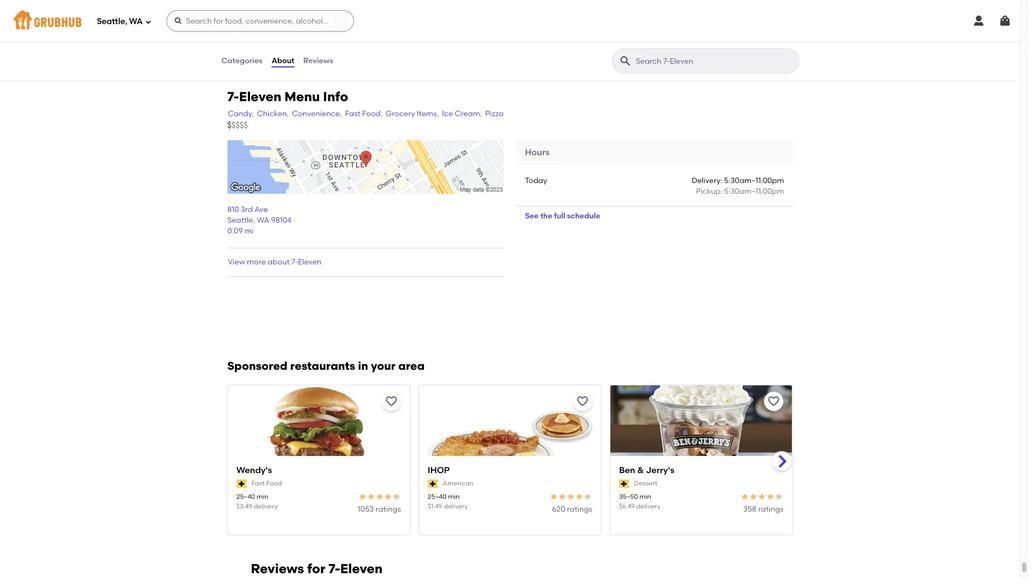 Task type: describe. For each thing, give the bounding box(es) containing it.
the
[[541, 211, 553, 221]]

candy, chicken, convenience, fast food, grocery items, ice cream, pizza
[[228, 109, 504, 118]]

$
[[227, 120, 232, 130]]

seattle,
[[97, 16, 127, 26]]

$1.49
[[428, 503, 442, 510]]

98104
[[271, 216, 292, 225]]

delivery for ben & jerry's
[[637, 503, 661, 510]]

1 horizontal spatial fast
[[345, 109, 361, 118]]

today
[[525, 176, 548, 185]]

25–40 min $3.49 delivery
[[237, 494, 278, 510]]

0.09
[[227, 227, 243, 236]]

ben & jerry's
[[619, 466, 675, 476]]

pizza
[[486, 109, 504, 118]]

ihop link
[[428, 465, 593, 477]]

pizza button
[[485, 108, 504, 120]]

ihop
[[428, 466, 450, 476]]

hours
[[525, 147, 550, 157]]

min for ben & jerry's
[[640, 494, 652, 501]]

810
[[227, 205, 239, 214]]

seattle
[[227, 216, 253, 225]]

restaurants
[[290, 360, 355, 373]]

min for ihop
[[448, 494, 460, 501]]

0 horizontal spatial 7-
[[227, 89, 239, 105]]

reviews for reviews
[[304, 56, 333, 65]]

more
[[247, 258, 266, 267]]

delivery for ihop
[[444, 503, 468, 510]]

food
[[266, 480, 282, 487]]

cream,
[[455, 109, 482, 118]]

3rd
[[241, 205, 253, 214]]

wendy's
[[237, 466, 272, 476]]

about
[[268, 258, 290, 267]]

grocery
[[386, 109, 415, 118]]

wendy's link
[[237, 465, 401, 477]]

area
[[399, 360, 425, 373]]

delivery: 5:30am–11:00pm
[[692, 176, 785, 185]]

35–50
[[619, 494, 638, 501]]

wendy's logo image
[[228, 386, 410, 476]]

mi
[[245, 227, 254, 236]]

$3.49
[[237, 503, 252, 510]]

pickup: 5:30am–11:00pm
[[696, 187, 785, 196]]

fast food, button
[[345, 108, 383, 120]]

wa inside the main navigation navigation
[[129, 16, 143, 26]]

reviews button
[[303, 42, 334, 80]]

main navigation navigation
[[0, 0, 1021, 42]]

in
[[358, 360, 368, 373]]

0 vertical spatial eleven
[[239, 89, 282, 105]]

ratings for wendy's
[[376, 505, 401, 514]]

5:30am–11:00pm for pickup: 5:30am–11:00pm
[[725, 187, 785, 196]]

ice cream, button
[[442, 108, 483, 120]]

candy,
[[228, 109, 254, 118]]

chicken,
[[257, 109, 289, 118]]

810 3rd ave seattle , wa 98104 0.09 mi
[[227, 205, 292, 236]]

620 ratings
[[552, 505, 593, 514]]

info
[[323, 89, 348, 105]]

25–40 for ihop
[[428, 494, 447, 501]]

35–50 min $6.49 delivery
[[619, 494, 661, 510]]

620
[[552, 505, 566, 514]]

schedule
[[567, 211, 601, 221]]

american
[[443, 480, 474, 487]]

2 vertical spatial eleven
[[341, 561, 383, 577]]

categories
[[222, 56, 263, 65]]

subscription pass image
[[237, 480, 247, 488]]

magnifying glass icon image
[[619, 55, 632, 68]]



Task type: locate. For each thing, give the bounding box(es) containing it.
delivery inside 25–40 min $1.49 delivery
[[444, 503, 468, 510]]

$6.49
[[619, 503, 635, 510]]

convenience, button
[[292, 108, 343, 120]]

7-eleven menu info
[[227, 89, 348, 105]]

5:30am–11:00pm down "delivery: 5:30am–11:00pm"
[[725, 187, 785, 196]]

items,
[[417, 109, 439, 118]]

ratings right 358
[[759, 505, 784, 514]]

3 save this restaurant button from the left
[[765, 392, 784, 412]]

2 horizontal spatial 7-
[[329, 561, 341, 577]]

wa right "," in the left top of the page
[[257, 216, 269, 225]]

about
[[272, 56, 294, 65]]

save this restaurant image
[[385, 396, 398, 408]]

1 horizontal spatial subscription pass image
[[619, 480, 630, 488]]

1 vertical spatial fast
[[252, 480, 265, 487]]

subscription pass image for ihop
[[428, 480, 439, 488]]

2 delivery from the left
[[444, 503, 468, 510]]

1 25–40 from the left
[[237, 494, 255, 501]]

delivery right $6.49
[[637, 503, 661, 510]]

1 vertical spatial reviews
[[251, 561, 304, 577]]

0 horizontal spatial eleven
[[239, 89, 282, 105]]

2 horizontal spatial delivery
[[637, 503, 661, 510]]

ratings for ihop
[[567, 505, 593, 514]]

ihop logo image
[[419, 386, 601, 476]]

1 horizontal spatial 7-
[[292, 258, 298, 267]]

2 horizontal spatial eleven
[[341, 561, 383, 577]]

subscription pass image down ben
[[619, 480, 630, 488]]

ben & jerry's logo image
[[611, 386, 793, 476]]

menu
[[285, 89, 320, 105]]

delivery inside 35–50 min $6.49 delivery
[[637, 503, 661, 510]]

0 horizontal spatial save this restaurant image
[[577, 396, 589, 408]]

pickup:
[[696, 187, 723, 196]]

0 vertical spatial 7-
[[227, 89, 239, 105]]

1 horizontal spatial wa
[[257, 216, 269, 225]]

2 vertical spatial 7-
[[329, 561, 341, 577]]

eleven up chicken, at the top left
[[239, 89, 282, 105]]

0 horizontal spatial 25–40
[[237, 494, 255, 501]]

1 min from the left
[[257, 494, 268, 501]]

7-
[[227, 89, 239, 105], [292, 258, 298, 267], [329, 561, 341, 577]]

min down "american"
[[448, 494, 460, 501]]

358 ratings
[[744, 505, 784, 514]]

ben & jerry's link
[[619, 465, 784, 477]]

3 ratings from the left
[[759, 505, 784, 514]]

subscription pass image down ihop
[[428, 480, 439, 488]]

0 vertical spatial wa
[[129, 16, 143, 26]]

2 horizontal spatial min
[[640, 494, 652, 501]]

ratings right 1053
[[376, 505, 401, 514]]

Search for food, convenience, alcohol... search field
[[166, 10, 354, 32]]

2 horizontal spatial ratings
[[759, 505, 784, 514]]

3 min from the left
[[640, 494, 652, 501]]

delivery right $3.49
[[254, 503, 278, 510]]

min for wendy's
[[257, 494, 268, 501]]

358
[[744, 505, 757, 514]]

eleven right for
[[341, 561, 383, 577]]

1 horizontal spatial 25–40
[[428, 494, 447, 501]]

wa right seattle,
[[129, 16, 143, 26]]

1053
[[358, 505, 374, 514]]

wa inside 810 3rd ave seattle , wa 98104 0.09 mi
[[257, 216, 269, 225]]

delivery inside the 25–40 min $3.49 delivery
[[254, 503, 278, 510]]

chicken, button
[[257, 108, 289, 120]]

reviews right about
[[304, 56, 333, 65]]

ratings right "620"
[[567, 505, 593, 514]]

delivery for wendy's
[[254, 503, 278, 510]]

fast
[[345, 109, 361, 118], [252, 480, 265, 487]]

1 horizontal spatial ratings
[[567, 505, 593, 514]]

min down fast food
[[257, 494, 268, 501]]

1 vertical spatial eleven
[[298, 258, 322, 267]]

0 vertical spatial fast
[[345, 109, 361, 118]]

your
[[371, 360, 396, 373]]

0 horizontal spatial save this restaurant button
[[382, 392, 401, 412]]

25–40
[[237, 494, 255, 501], [428, 494, 447, 501]]

0 horizontal spatial subscription pass image
[[428, 480, 439, 488]]

reviews inside button
[[304, 56, 333, 65]]

ave
[[255, 205, 268, 214]]

5:30am–11:00pm up pickup: 5:30am–11:00pm
[[725, 176, 785, 185]]

3 delivery from the left
[[637, 503, 661, 510]]

5:30am–11:00pm
[[725, 176, 785, 185], [725, 187, 785, 196]]

categories button
[[221, 42, 263, 80]]

min inside 25–40 min $1.49 delivery
[[448, 494, 460, 501]]

delivery right $1.49
[[444, 503, 468, 510]]

view
[[228, 258, 245, 267]]

view more about 7-eleven
[[228, 258, 322, 267]]

ben
[[619, 466, 636, 476]]

fast food
[[252, 480, 282, 487]]

2 ratings from the left
[[567, 505, 593, 514]]

1 ratings from the left
[[376, 505, 401, 514]]

7- right for
[[329, 561, 341, 577]]

food,
[[362, 109, 383, 118]]

0 vertical spatial reviews
[[304, 56, 333, 65]]

1 horizontal spatial save this restaurant button
[[573, 392, 593, 412]]

1 horizontal spatial min
[[448, 494, 460, 501]]

1 delivery from the left
[[254, 503, 278, 510]]

2 5:30am–11:00pm from the top
[[725, 187, 785, 196]]

0 horizontal spatial min
[[257, 494, 268, 501]]

save this restaurant image for ben & jerry's
[[768, 396, 781, 408]]

min
[[257, 494, 268, 501], [448, 494, 460, 501], [640, 494, 652, 501]]

grocery items, button
[[385, 108, 440, 120]]

reviews left for
[[251, 561, 304, 577]]

1 horizontal spatial eleven
[[298, 258, 322, 267]]

&
[[638, 466, 644, 476]]

25–40 min $1.49 delivery
[[428, 494, 468, 510]]

0 horizontal spatial delivery
[[254, 503, 278, 510]]

25–40 for wendy's
[[237, 494, 255, 501]]

min inside 35–50 min $6.49 delivery
[[640, 494, 652, 501]]

save this restaurant button for ihop
[[573, 392, 593, 412]]

fast left 'food,'
[[345, 109, 361, 118]]

1 subscription pass image from the left
[[428, 480, 439, 488]]

save this restaurant image for ihop
[[577, 396, 589, 408]]

svg image
[[973, 14, 986, 27], [999, 14, 1012, 27], [174, 17, 182, 25], [145, 18, 151, 25]]

min down dessert on the right
[[640, 494, 652, 501]]

delivery:
[[692, 176, 723, 185]]

25–40 up $3.49
[[237, 494, 255, 501]]

dessert
[[635, 480, 658, 487]]

1 horizontal spatial save this restaurant image
[[768, 396, 781, 408]]

1053 ratings
[[358, 505, 401, 514]]

eleven right about at left top
[[298, 258, 322, 267]]

reviews
[[304, 56, 333, 65], [251, 561, 304, 577]]

0 vertical spatial 5:30am–11:00pm
[[725, 176, 785, 185]]

25–40 inside 25–40 min $1.49 delivery
[[428, 494, 447, 501]]

1 5:30am–11:00pm from the top
[[725, 176, 785, 185]]

0 horizontal spatial wa
[[129, 16, 143, 26]]

7- up candy, at the top of page
[[227, 89, 239, 105]]

convenience,
[[292, 109, 342, 118]]

2 horizontal spatial save this restaurant button
[[765, 392, 784, 412]]

subscription pass image for ben & jerry's
[[619, 480, 630, 488]]

2 save this restaurant image from the left
[[768, 396, 781, 408]]

1 save this restaurant image from the left
[[577, 396, 589, 408]]

wa
[[129, 16, 143, 26], [257, 216, 269, 225]]

min inside the 25–40 min $3.49 delivery
[[257, 494, 268, 501]]

save this restaurant image
[[577, 396, 589, 408], [768, 396, 781, 408]]

star icon image
[[358, 493, 367, 502], [367, 493, 375, 502], [375, 493, 384, 502], [384, 493, 393, 502], [393, 493, 401, 502], [393, 493, 401, 502], [550, 493, 558, 502], [558, 493, 567, 502], [567, 493, 576, 502], [576, 493, 584, 502], [584, 493, 593, 502], [584, 493, 593, 502], [741, 493, 750, 502], [750, 493, 758, 502], [758, 493, 767, 502], [767, 493, 776, 502], [776, 493, 784, 502], [776, 493, 784, 502]]

save this restaurant button for ben & jerry's
[[765, 392, 784, 412]]

1 vertical spatial wa
[[257, 216, 269, 225]]

25–40 up $1.49
[[428, 494, 447, 501]]

sponsored
[[227, 360, 288, 373]]

1 vertical spatial 7-
[[292, 258, 298, 267]]

ratings for ben & jerry's
[[759, 505, 784, 514]]

2 min from the left
[[448, 494, 460, 501]]

reviews for 7-eleven
[[251, 561, 383, 577]]

1 save this restaurant button from the left
[[382, 392, 401, 412]]

fast down wendy's
[[252, 480, 265, 487]]

2 subscription pass image from the left
[[619, 480, 630, 488]]

0 horizontal spatial ratings
[[376, 505, 401, 514]]

,
[[253, 216, 255, 225]]

sponsored restaurants in your area
[[227, 360, 425, 373]]

reviews for reviews for 7-eleven
[[251, 561, 304, 577]]

candy, button
[[227, 108, 255, 120]]

2 save this restaurant button from the left
[[573, 392, 593, 412]]

5:30am–11:00pm for delivery: 5:30am–11:00pm
[[725, 176, 785, 185]]

1 vertical spatial 5:30am–11:00pm
[[725, 187, 785, 196]]

2 25–40 from the left
[[428, 494, 447, 501]]

$$$$$
[[227, 120, 248, 130]]

7- right about at left top
[[292, 258, 298, 267]]

1 horizontal spatial delivery
[[444, 503, 468, 510]]

full
[[554, 211, 566, 221]]

seattle, wa
[[97, 16, 143, 26]]

see the full schedule
[[525, 211, 601, 221]]

see
[[525, 211, 539, 221]]

0 horizontal spatial fast
[[252, 480, 265, 487]]

eleven
[[239, 89, 282, 105], [298, 258, 322, 267], [341, 561, 383, 577]]

delivery
[[254, 503, 278, 510], [444, 503, 468, 510], [637, 503, 661, 510]]

save this restaurant button
[[382, 392, 401, 412], [573, 392, 593, 412], [765, 392, 784, 412]]

for
[[307, 561, 326, 577]]

jerry's
[[646, 466, 675, 476]]

subscription pass image
[[428, 480, 439, 488], [619, 480, 630, 488]]

save this restaurant button for wendy's
[[382, 392, 401, 412]]

see the full schedule button
[[517, 207, 609, 226]]

ratings
[[376, 505, 401, 514], [567, 505, 593, 514], [759, 505, 784, 514]]

ice
[[442, 109, 453, 118]]

Search 7-Eleven search field
[[635, 56, 796, 66]]

25–40 inside the 25–40 min $3.49 delivery
[[237, 494, 255, 501]]

about button
[[271, 42, 295, 80]]



Task type: vqa. For each thing, say whether or not it's contained in the screenshot.
1053 ratings
yes



